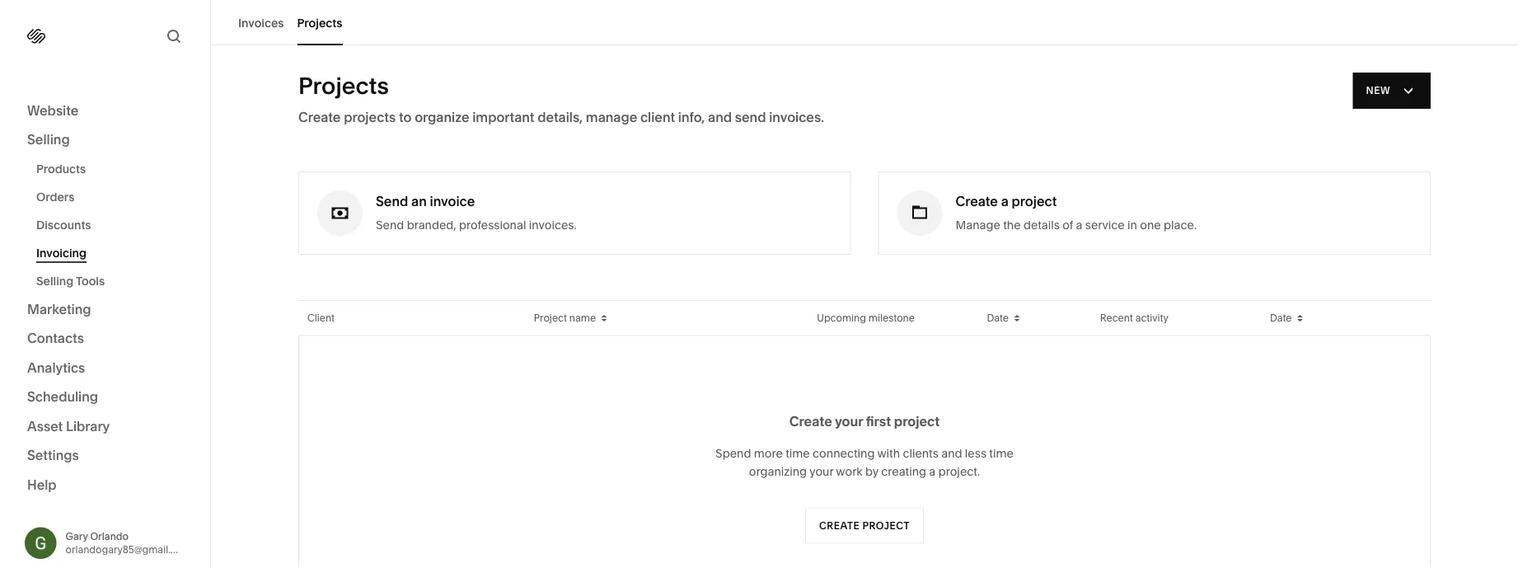 Task type: vqa. For each thing, say whether or not it's contained in the screenshot.
FULFILLED button
no



Task type: locate. For each thing, give the bounding box(es) containing it.
library
[[66, 418, 110, 434]]

scheduling
[[27, 389, 98, 405]]

marketing link
[[27, 300, 183, 319]]

selling down website
[[27, 132, 70, 148]]

gary
[[66, 530, 88, 542]]

settings link
[[27, 446, 183, 466]]

orlando
[[90, 530, 129, 542]]

marketing
[[27, 301, 91, 317]]

discounts
[[36, 218, 91, 232]]

1 vertical spatial selling
[[36, 274, 74, 288]]

contacts link
[[27, 329, 183, 349]]

selling up marketing
[[36, 274, 74, 288]]

tools
[[76, 274, 105, 288]]

selling tools
[[36, 274, 105, 288]]

analytics link
[[27, 359, 183, 378]]

selling
[[27, 132, 70, 148], [36, 274, 74, 288]]

asset library link
[[27, 417, 183, 437]]

gary orlando orlandogary85@gmail.com
[[66, 530, 191, 556]]

help link
[[27, 476, 57, 494]]

0 vertical spatial selling
[[27, 132, 70, 148]]



Task type: describe. For each thing, give the bounding box(es) containing it.
asset library
[[27, 418, 110, 434]]

help
[[27, 477, 57, 493]]

scheduling link
[[27, 388, 183, 407]]

selling tools link
[[36, 267, 192, 295]]

invoicing link
[[36, 239, 192, 267]]

website link
[[27, 101, 183, 121]]

orders
[[36, 190, 75, 204]]

selling link
[[27, 131, 183, 150]]

products link
[[36, 155, 192, 183]]

settings
[[27, 447, 79, 463]]

discounts link
[[36, 211, 192, 239]]

orders link
[[36, 183, 192, 211]]

contacts
[[27, 330, 84, 346]]

selling for selling
[[27, 132, 70, 148]]

projecthubsubrouter element
[[211, 0, 1519, 568]]

analytics
[[27, 359, 85, 376]]

selling for selling tools
[[36, 274, 74, 288]]

asset
[[27, 418, 63, 434]]

invoicing
[[36, 246, 87, 260]]

orlandogary85@gmail.com
[[66, 544, 191, 556]]

products
[[36, 162, 86, 176]]

website
[[27, 102, 79, 118]]



